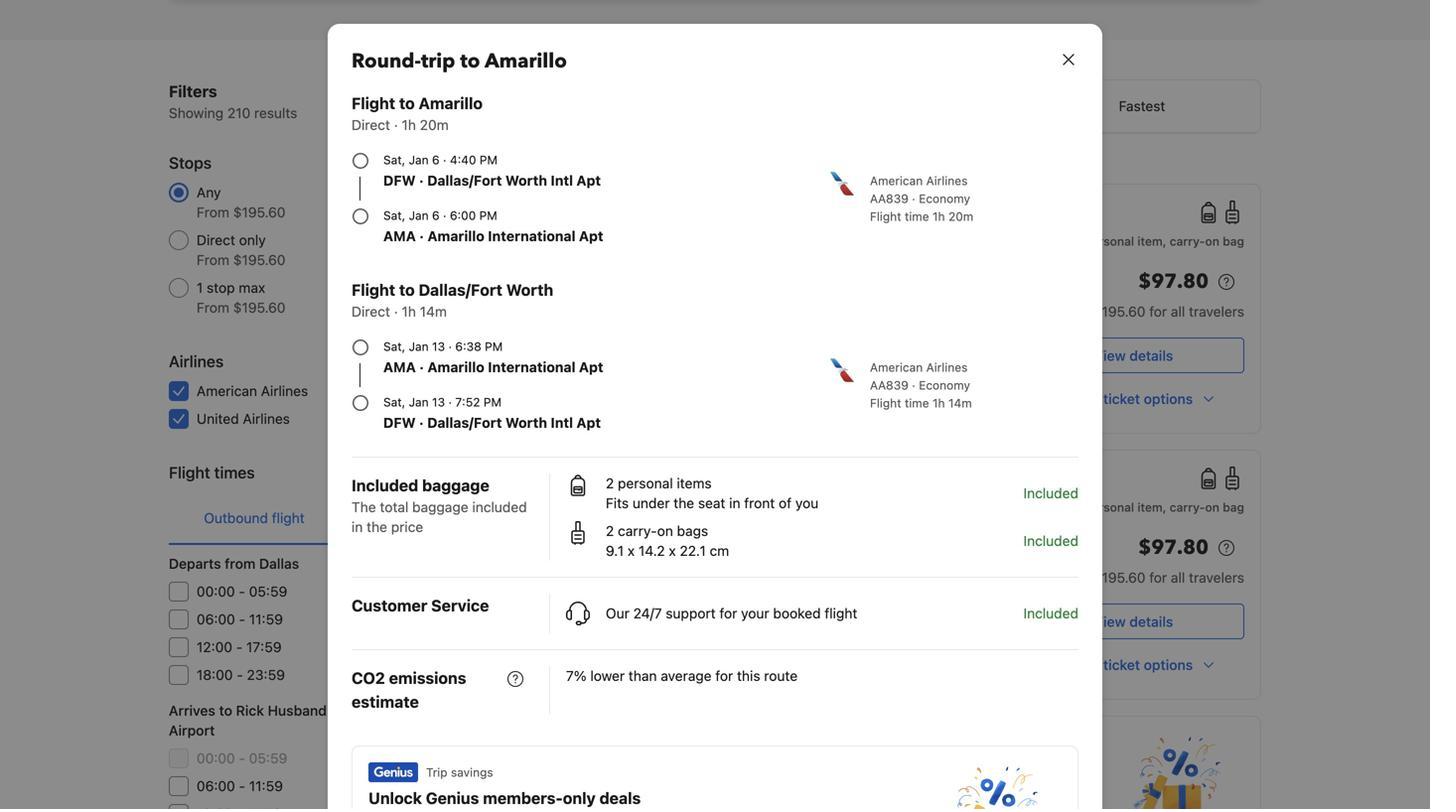 Task type: locate. For each thing, give the bounding box(es) containing it.
1 vertical spatial item,
[[1138, 501, 1167, 515]]

1 vertical spatial 2
[[606, 523, 614, 540]]

204
[[485, 280, 511, 296]]

0 vertical spatial 6
[[432, 153, 440, 167]]

0 vertical spatial explore ticket options button
[[1023, 382, 1245, 417]]

flight inside 'flight to dallas/fort worth direct · 1h 14m'
[[352, 281, 396, 300]]

aa839 for flight to amarillo
[[870, 192, 909, 206]]

time for flight to dallas/fort worth
[[905, 396, 930, 410]]

options
[[1144, 391, 1194, 407], [1144, 657, 1194, 674]]

12 left once
[[496, 779, 511, 795]]

flight inside round-trip to amarillo dialog
[[825, 606, 858, 622]]

2 ticket from the top
[[1104, 657, 1141, 674]]

$97.80 down personal item, carry-on bag
[[1139, 268, 1209, 296]]

personal inside the 2 personal items fits under the seat in front of you
[[618, 475, 673, 492]]

to right trip
[[460, 48, 480, 75]]

additional
[[724, 152, 779, 166]]

1 horizontal spatial x
[[669, 543, 676, 559]]

1 explore ticket options from the top
[[1051, 391, 1194, 407]]

baggage up return flight
[[422, 476, 490, 495]]

options for 6:00 pm
[[1144, 391, 1194, 407]]

05:59 down the dallas on the bottom left
[[249, 584, 288, 600]]

1 vertical spatial $195.60 for all travelers
[[1094, 570, 1245, 586]]

1 horizontal spatial trip savings
[[625, 736, 692, 750]]

00:00 - 05:59 down rick
[[197, 751, 288, 767]]

from inside 1 stop max from $195.60
[[197, 300, 230, 316]]

customer service
[[352, 597, 489, 616]]

1 view from the top
[[1095, 348, 1126, 364]]

2 00:00 from the top
[[197, 751, 235, 767]]

sat, inside 'sat, jan 6 · 6:00 pm ama · amarillo international apt'
[[384, 209, 406, 223]]

2 vertical spatial on
[[657, 523, 674, 540]]

0 vertical spatial dfw
[[384, 172, 416, 189]]

baggage
[[783, 152, 832, 166], [422, 476, 490, 495], [412, 499, 469, 516]]

2 2 from the top
[[606, 523, 614, 540]]

1 vertical spatial trip savings
[[426, 766, 494, 780]]

jan inside 4:40 pm dfw . jan 6
[[668, 493, 688, 507]]

all down personal item, carry-on bag
[[1171, 304, 1186, 320]]

11:59
[[249, 612, 283, 628], [249, 779, 283, 795]]

1 horizontal spatial 210
[[488, 184, 511, 201]]

1 05:59 from the top
[[249, 584, 288, 600]]

1 vertical spatial 05:59
[[249, 751, 288, 767]]

06:00 - 11:59 up 12:00 - 17:59
[[197, 612, 283, 628]]

2 06:00 from the top
[[197, 779, 235, 795]]

2 all from the top
[[1171, 570, 1186, 586]]

1 13 from the top
[[432, 340, 445, 354]]

05:59 for rick
[[249, 751, 288, 767]]

economy for flight to dallas/fort worth
[[919, 379, 971, 392]]

0 horizontal spatial genius
[[426, 789, 479, 808]]

18:00
[[197, 667, 233, 684]]

to inside arrives to rick husband amarillo international airport
[[219, 703, 232, 719]]

210 up 'sat, jan 6 · 6:00 pm ama · amarillo international apt'
[[488, 184, 511, 201]]

1 2 from the top
[[606, 475, 614, 492]]

pm inside 'sat, jan 6 · 6:00 pm ama · amarillo international apt'
[[480, 209, 498, 223]]

amarillo up 'flight to dallas/fort worth direct · 1h 14m'
[[428, 228, 485, 244]]

3 sat, from the top
[[384, 340, 406, 354]]

0 vertical spatial $195.60 for all travelers
[[1094, 304, 1245, 320]]

trip savings up book
[[625, 736, 692, 750]]

included: personal item, carry-on bag
[[1029, 501, 1245, 515]]

13 left 6:38
[[432, 340, 445, 354]]

06:00 up 12:00
[[197, 612, 235, 628]]

savings
[[650, 736, 692, 750], [451, 766, 494, 780]]

to left 204
[[399, 281, 415, 300]]

0 vertical spatial your
[[741, 606, 770, 622]]

genius left properties
[[988, 783, 1032, 799]]

$195.60 up 'max'
[[233, 252, 286, 268]]

24/7
[[634, 606, 662, 622]]

flight for outbound flight
[[272, 510, 305, 527]]

item,
[[1138, 235, 1167, 248], [1138, 501, 1167, 515]]

your right book
[[668, 783, 696, 799]]

2 explore ticket options from the top
[[1051, 657, 1194, 674]]

1 explore ticket options button from the top
[[1023, 382, 1245, 417]]

1 ticket from the top
[[1104, 391, 1141, 407]]

all down included: personal item, carry-on bag
[[1171, 570, 1186, 586]]

time inside american airlines aa839 · economy flight time 1h 20m
[[905, 210, 930, 224]]

members-
[[483, 789, 563, 808]]

0 horizontal spatial savings
[[451, 766, 494, 780]]

05:59 down rick
[[249, 751, 288, 767]]

amarillo down 6:38
[[428, 359, 485, 376]]

you up worldwide.
[[605, 783, 628, 799]]

1 $97.80 from the top
[[1139, 268, 1209, 296]]

international down "emissions"
[[388, 703, 471, 719]]

international inside arrives to rick husband amarillo international airport
[[388, 703, 471, 719]]

any
[[197, 184, 221, 201]]

4:40 up .
[[631, 470, 668, 488]]

4:40 pm dfw . jan 6
[[631, 470, 699, 507]]

view details for 6:00 pm
[[1095, 348, 1174, 364]]

amarillo down round-trip to amarillo at the top of page
[[419, 94, 483, 113]]

dallas/fort down '7:52'
[[427, 415, 502, 431]]

aa839 inside american airlines aa839 · economy flight time 1h 14m
[[870, 379, 909, 392]]

1 vertical spatial $97.80
[[1139, 535, 1209, 562]]

1 view details button from the top
[[1023, 338, 1245, 374]]

00:00 down departs from dallas
[[197, 584, 235, 600]]

2 view details from the top
[[1095, 614, 1174, 630]]

jan
[[409, 153, 429, 167], [409, 209, 429, 223], [409, 340, 429, 354], [409, 395, 429, 409], [668, 493, 688, 507]]

1 details from the top
[[1130, 348, 1174, 364]]

to for dallas/fort
[[399, 281, 415, 300]]

0 vertical spatial view
[[1095, 348, 1126, 364]]

13
[[432, 340, 445, 354], [432, 395, 445, 409]]

jan inside "sat, jan 13 · 7:52 pm dfw · dallas/fort worth intl apt"
[[409, 395, 429, 409]]

1 vertical spatial view details
[[1095, 614, 1174, 630]]

jan right .
[[668, 493, 688, 507]]

personal for 2 personal items fits under the seat in front of you
[[618, 475, 673, 492]]

dallas/fort for sat, jan 13 · 7:52 pm dfw · dallas/fort worth intl apt
[[427, 415, 502, 431]]

you right the of
[[796, 495, 819, 512]]

jan inside "sat, jan 6 · 4:40 pm dfw · dallas/fort worth intl apt"
[[409, 153, 429, 167]]

worth
[[506, 172, 548, 189], [507, 281, 554, 300], [506, 415, 548, 431]]

4:40
[[450, 153, 477, 167], [631, 470, 668, 488]]

sat, inside "sat, jan 6 · 4:40 pm dfw · dallas/fort worth intl apt"
[[384, 153, 406, 167]]

1 horizontal spatial 6:00
[[926, 203, 962, 222]]

13 for dallas/fort
[[432, 395, 445, 409]]

6 inside 'sat, jan 6 · 6:00 pm ama · amarillo international apt'
[[432, 209, 440, 223]]

1 $195.60 for all travelers from the top
[[1094, 304, 1245, 320]]

1 vertical spatial in
[[352, 519, 363, 536]]

0 vertical spatial view details
[[1095, 348, 1174, 364]]

2 vertical spatial worth
[[506, 415, 548, 431]]

international up 204
[[488, 228, 576, 244]]

0 vertical spatial explore ticket options
[[1051, 391, 1194, 407]]

2 item, from the top
[[1138, 501, 1167, 515]]

properties
[[1036, 783, 1102, 799]]

return flight button
[[340, 493, 511, 545]]

1 all from the top
[[1171, 304, 1186, 320]]

1 vertical spatial 14m
[[949, 396, 973, 410]]

support
[[666, 606, 716, 622]]

$97.80 region for direct
[[1023, 533, 1245, 568]]

jan for sat, jan 13 · 7:52 pm dfw · dallas/fort worth intl apt
[[409, 395, 429, 409]]

2 vertical spatial 6
[[691, 493, 699, 507]]

13 left '7:52'
[[432, 395, 445, 409]]

2 details from the top
[[1130, 614, 1174, 630]]

genius image
[[567, 733, 617, 753], [567, 733, 617, 753], [1134, 737, 1221, 810], [369, 763, 418, 783], [369, 763, 418, 783], [951, 767, 1038, 810]]

dallas/fort inside "sat, jan 6 · 4:40 pm dfw · dallas/fort worth intl apt"
[[427, 172, 502, 189]]

1 vertical spatial explore
[[1051, 657, 1100, 674]]

dfw down flight to amarillo direct · 1h 20m
[[384, 172, 416, 189]]

1 aa839 from the top
[[870, 192, 909, 206]]

from down any
[[197, 204, 230, 221]]

american airlines image
[[831, 359, 855, 383]]

flight for flight to dallas/fort worth direct · 1h 14m
[[352, 281, 396, 300]]

1 vertical spatial baggage
[[422, 476, 490, 495]]

only down 'any from $195.60' in the left top of the page
[[239, 232, 266, 248]]

international for sat, jan 13 · 6:38 pm ama · amarillo international apt
[[488, 359, 576, 376]]

$97.80 region
[[1023, 266, 1245, 302], [1023, 533, 1245, 568]]

0 horizontal spatial you
[[605, 783, 628, 799]]

amarillo right trip
[[485, 48, 567, 75]]

$195.60 for all travelers down included: personal item, carry-on bag
[[1094, 570, 1245, 586]]

2 $195.60 for all travelers from the top
[[1094, 570, 1245, 586]]

to for rick
[[219, 703, 232, 719]]

round-trip to amarillo
[[352, 48, 567, 75]]

1 sat, from the top
[[384, 153, 406, 167]]

intl right 174
[[551, 415, 573, 431]]

13 inside "sat, jan 13 · 7:52 pm dfw · dallas/fort worth intl apt"
[[432, 395, 445, 409]]

1 vertical spatial ama
[[384, 359, 416, 376]]

max
[[239, 280, 265, 296]]

2 explore from the top
[[1051, 657, 1100, 674]]

x right '9.1'
[[628, 543, 635, 559]]

you
[[796, 495, 819, 512], [605, 783, 628, 799]]

flight right booked
[[825, 606, 858, 622]]

dfw up total
[[384, 415, 416, 431]]

0 vertical spatial you
[[796, 495, 819, 512]]

sat, inside sat, jan 13 · 6:38 pm ama · amarillo international apt
[[384, 340, 406, 354]]

$97.80 region for 6:00 pm
[[1023, 266, 1245, 302]]

1 horizontal spatial am
[[965, 560, 991, 579]]

1 am from the left
[[669, 560, 694, 579]]

2 vertical spatial dfw
[[631, 493, 658, 507]]

1 vertical spatial ticket
[[1104, 657, 1141, 674]]

ama inside sat, jan 13 · 6:38 pm ama · amarillo international apt
[[384, 359, 416, 376]]

36 up 174
[[493, 383, 511, 399]]

airlines inside american airlines aa839 · economy flight time 1h 14m
[[927, 361, 968, 375]]

trip savings
[[625, 736, 692, 750], [426, 766, 494, 780]]

2 time from the top
[[905, 396, 930, 410]]

14m
[[420, 304, 447, 320], [949, 396, 973, 410]]

in right seat
[[730, 495, 741, 512]]

1 vertical spatial the
[[367, 519, 388, 536]]

0 vertical spatial item,
[[1138, 235, 1167, 248]]

intl for sat, jan 13 · 7:52 pm dfw · dallas/fort worth intl apt
[[551, 415, 573, 431]]

06:00
[[197, 612, 235, 628], [197, 779, 235, 795]]

view details button for direct
[[1023, 604, 1245, 640]]

1 12 from the top
[[496, 667, 511, 684]]

airlines
[[927, 174, 968, 188], [624, 350, 665, 364], [169, 352, 224, 371], [927, 361, 968, 375], [261, 383, 308, 399], [243, 411, 290, 427], [624, 526, 665, 540], [624, 616, 665, 630]]

baggage for included
[[422, 476, 490, 495]]

2 view from the top
[[1095, 614, 1126, 630]]

aa839 right american airlines image
[[870, 379, 909, 392]]

pm for sat, jan 13 · 6:38 pm ama · amarillo international apt
[[485, 340, 503, 354]]

for left this
[[716, 668, 734, 685]]

00:00 for arrives
[[197, 751, 235, 767]]

$195.60 down 'max'
[[233, 300, 286, 316]]

view details
[[1095, 348, 1174, 364], [1095, 614, 1174, 630]]

1 11:59 from the top
[[249, 612, 283, 628]]

1h inside 'flight to dallas/fort worth direct · 1h 14m'
[[402, 304, 416, 320]]

1 view details from the top
[[1095, 348, 1174, 364]]

international for sat, jan 6 · 6:00 pm ama · amarillo international apt
[[488, 228, 576, 244]]

174
[[489, 411, 511, 427]]

0 vertical spatial all
[[1171, 304, 1186, 320]]

on inside 2 carry-on bags 9.1 x 14.2 x 22.1 cm
[[657, 523, 674, 540]]

0 horizontal spatial in
[[352, 519, 363, 536]]

1 time from the top
[[905, 210, 930, 224]]

worth for sat, jan 6 · 4:40 pm dfw · dallas/fort worth intl apt
[[506, 172, 548, 189]]

2 ama from the top
[[384, 359, 416, 376]]

0 vertical spatial options
[[1144, 391, 1194, 407]]

2 inside the 2 personal items fits under the seat in front of you
[[606, 475, 614, 492]]

dallas/fort up 'sat, jan 6 · 6:00 pm ama · amarillo international apt'
[[427, 172, 502, 189]]

included
[[352, 476, 419, 495], [1024, 485, 1079, 502], [1024, 533, 1079, 549], [1024, 606, 1079, 622]]

1 economy from the top
[[919, 192, 971, 206]]

intl
[[551, 172, 573, 189], [551, 415, 573, 431]]

0 vertical spatial details
[[1130, 348, 1174, 364]]

from inside direct only from $195.60
[[197, 252, 230, 268]]

explore for direct
[[1051, 657, 1100, 674]]

your left booked
[[741, 606, 770, 622]]

tab list containing outbound flight
[[169, 493, 511, 547]]

from down stop
[[197, 300, 230, 316]]

0 vertical spatial $97.80 region
[[1023, 266, 1245, 302]]

0 vertical spatial dallas/fort
[[427, 172, 502, 189]]

$97.80 for 6:00 pm
[[1139, 268, 1209, 296]]

trip up unlock genius members-only deals
[[426, 766, 448, 780]]

amarillo down co2
[[330, 703, 384, 719]]

0 vertical spatial 06:00 - 11:59
[[197, 612, 283, 628]]

trip savings up unlock genius members-only deals
[[426, 766, 494, 780]]

2 13 from the top
[[432, 395, 445, 409]]

united
[[197, 411, 239, 427]]

6 down items
[[691, 493, 699, 507]]

0 vertical spatial baggage
[[783, 152, 832, 166]]

showing
[[169, 105, 224, 121]]

7:35
[[927, 560, 961, 579]]

0 horizontal spatial only
[[239, 232, 266, 248]]

1 horizontal spatial 4:40
[[631, 470, 668, 488]]

lower
[[591, 668, 625, 685]]

$195.60 up direct only from $195.60
[[233, 204, 286, 221]]

2 am from the left
[[965, 560, 991, 579]]

the
[[674, 495, 695, 512], [367, 519, 388, 536]]

2 explore ticket options button from the top
[[1023, 648, 1245, 684]]

time for flight to amarillo
[[905, 210, 930, 224]]

travelers for direct
[[1190, 570, 1245, 586]]

worth up 'sat, jan 6 · 6:00 pm ama · amarillo international apt'
[[506, 172, 548, 189]]

explore
[[1051, 391, 1100, 407], [1051, 657, 1100, 674]]

0 vertical spatial 14m
[[420, 304, 447, 320]]

genius right unlock
[[426, 789, 479, 808]]

0 vertical spatial explore
[[1051, 391, 1100, 407]]

jan for sat, jan 6 · 6:00 pm ama · amarillo international apt
[[409, 209, 429, 223]]

trip up book
[[625, 736, 646, 750]]

0 vertical spatial from
[[197, 204, 230, 221]]

1 vertical spatial international
[[488, 359, 576, 376]]

1 vertical spatial 20m
[[949, 210, 974, 224]]

6 down flight to amarillo direct · 1h 20m
[[432, 153, 440, 167]]

aa839 inside american airlines aa839 · economy flight time 1h 20m
[[870, 192, 909, 206]]

flight up the dallas on the bottom left
[[272, 510, 305, 527]]

tab list
[[169, 493, 511, 547]]

flight right return
[[432, 510, 465, 527]]

sat, jan 6 · 4:40 pm dfw · dallas/fort worth intl apt
[[384, 153, 601, 189]]

view details for direct
[[1095, 614, 1174, 630]]

1 vertical spatial options
[[1144, 657, 1194, 674]]

ama down 'flight to dallas/fort worth direct · 1h 14m'
[[384, 359, 416, 376]]

20m
[[420, 117, 449, 133], [949, 210, 974, 224]]

1 vertical spatial explore ticket options button
[[1023, 648, 1245, 684]]

210
[[227, 105, 251, 121], [488, 184, 511, 201]]

worth inside 'flight to dallas/fort worth direct · 1h 14m'
[[507, 281, 554, 300]]

ama up 'flight to dallas/fort worth direct · 1h 14m'
[[384, 228, 416, 244]]

1 ama from the top
[[384, 228, 416, 244]]

1 00:00 - 05:59 from the top
[[197, 584, 288, 600]]

2 intl from the top
[[551, 415, 573, 431]]

11:59 up 17:59 at bottom left
[[249, 612, 283, 628]]

in
[[730, 495, 741, 512], [352, 519, 363, 536]]

to down round- at the top of the page
[[399, 94, 415, 113]]

jan down "sat, jan 6 · 4:40 pm dfw · dallas/fort worth intl apt"
[[409, 209, 429, 223]]

airlines inside american airlines aa839 · economy flight time 1h 20m
[[927, 174, 968, 188]]

1 horizontal spatial savings
[[650, 736, 692, 750]]

1h inside flight to amarillo direct · 1h 20m
[[402, 117, 416, 133]]

2 vertical spatial international
[[388, 703, 471, 719]]

stops
[[169, 154, 212, 172]]

$97.80 region down included: personal item, carry-on bag
[[1023, 533, 1245, 568]]

1 options from the top
[[1144, 391, 1194, 407]]

direct inside 'flight to dallas/fort worth direct · 1h 14m'
[[352, 304, 390, 320]]

1 horizontal spatial in
[[730, 495, 741, 512]]

personal
[[1085, 235, 1135, 248], [618, 475, 673, 492], [1085, 501, 1135, 515]]

baggage for additional
[[783, 152, 832, 166]]

genius inside round-trip to amarillo dialog
[[426, 789, 479, 808]]

worth down 'sat, jan 6 · 6:00 pm ama · amarillo international apt'
[[507, 281, 554, 300]]

only
[[239, 232, 266, 248], [563, 789, 596, 808]]

to inside flight to amarillo direct · 1h 20m
[[399, 94, 415, 113]]

0 vertical spatial intl
[[551, 172, 573, 189]]

to
[[460, 48, 480, 75], [399, 94, 415, 113], [399, 281, 415, 300], [219, 703, 232, 719]]

dallas/fort inside "sat, jan 13 · 7:52 pm dfw · dallas/fort worth intl apt"
[[427, 415, 502, 431]]

0 horizontal spatial the
[[367, 519, 388, 536]]

1 horizontal spatial your
[[741, 606, 770, 622]]

dfw inside "sat, jan 13 · 7:52 pm dfw · dallas/fort worth intl apt"
[[384, 415, 416, 431]]

1 explore from the top
[[1051, 391, 1100, 407]]

$195.60 down included: personal item, carry-on bag
[[1094, 570, 1146, 586]]

economy inside american airlines aa839 · economy flight time 1h 20m
[[919, 192, 971, 206]]

american inside american airlines aa839 · economy flight time 1h 14m
[[870, 361, 923, 375]]

00:00 for departs
[[197, 584, 235, 600]]

details
[[1130, 348, 1174, 364], [1130, 614, 1174, 630]]

the down the the
[[367, 519, 388, 536]]

from up stop
[[197, 252, 230, 268]]

baggage up price
[[412, 499, 469, 516]]

am right "7:35" on the bottom
[[965, 560, 991, 579]]

210 inside filters showing 210 results
[[227, 105, 251, 121]]

to inside 'flight to dallas/fort worth direct · 1h 14m'
[[399, 281, 415, 300]]

12
[[496, 667, 511, 684], [496, 779, 511, 795]]

1 vertical spatial economy
[[919, 379, 971, 392]]

· inside flight to amarillo direct · 1h 20m
[[394, 117, 398, 133]]

intl inside "sat, jan 13 · 7:52 pm dfw · dallas/fort worth intl apt"
[[551, 415, 573, 431]]

1 vertical spatial view details button
[[1023, 604, 1245, 640]]

time inside american airlines aa839 · economy flight time 1h 14m
[[905, 396, 930, 410]]

view for 6:00 pm
[[1095, 348, 1126, 364]]

6 inside "sat, jan 6 · 4:40 pm dfw · dallas/fort worth intl apt"
[[432, 153, 440, 167]]

pm inside sat, jan 13 · 6:38 pm ama · amarillo international apt
[[485, 340, 503, 354]]

1 vertical spatial view
[[1095, 614, 1126, 630]]

7:52
[[456, 395, 480, 409]]

sat, jan 6 · 6:00 pm ama · amarillo international apt
[[384, 209, 604, 244]]

x
[[628, 543, 635, 559], [669, 543, 676, 559]]

intl up 'sat, jan 6 · 6:00 pm ama · amarillo international apt'
[[551, 172, 573, 189]]

18:00 - 23:59
[[197, 667, 285, 684]]

13 inside sat, jan 13 · 6:38 pm ama · amarillo international apt
[[432, 340, 445, 354]]

0 vertical spatial the
[[674, 495, 695, 512]]

aa839 for flight to dallas/fort worth
[[870, 379, 909, 392]]

savings up unlock genius members-only deals
[[451, 766, 494, 780]]

2 from from the top
[[197, 252, 230, 268]]

under
[[633, 495, 670, 512]]

round-trip to amarillo dialog
[[304, 0, 1127, 810]]

jan inside 'sat, jan 6 · 6:00 pm ama · amarillo international apt'
[[409, 209, 429, 223]]

1 $97.80 region from the top
[[1023, 266, 1245, 302]]

05:59
[[249, 584, 288, 600], [249, 751, 288, 767]]

1 vertical spatial 06:00
[[197, 779, 235, 795]]

to left rick
[[219, 703, 232, 719]]

1 vertical spatial $97.80 region
[[1023, 533, 1245, 568]]

2 vertical spatial carry-
[[618, 523, 657, 540]]

1 horizontal spatial trip
[[625, 736, 646, 750]]

flight inside flight to amarillo direct · 1h 20m
[[352, 94, 396, 113]]

0 vertical spatial on
[[1206, 235, 1220, 248]]

ticket for 6:00 pm
[[1104, 391, 1141, 407]]

0 horizontal spatial am
[[669, 560, 694, 579]]

1 horizontal spatial 14m
[[949, 396, 973, 410]]

2 vertical spatial from
[[197, 300, 230, 316]]

amarillo inside arrives to rick husband amarillo international airport
[[330, 703, 384, 719]]

2 travelers from the top
[[1190, 570, 1245, 586]]

0 vertical spatial international
[[488, 228, 576, 244]]

2 06:00 - 11:59 from the top
[[197, 779, 283, 795]]

0 vertical spatial 20m
[[420, 117, 449, 133]]

1 vertical spatial travelers
[[1190, 570, 1245, 586]]

baggage left fees
[[783, 152, 832, 166]]

7% lower than average for this route
[[566, 668, 798, 685]]

route
[[764, 668, 798, 685]]

worldwide.
[[567, 802, 637, 810]]

dfw inside "sat, jan 6 · 4:40 pm dfw · dallas/fort worth intl apt"
[[384, 172, 416, 189]]

jan down flight to amarillo direct · 1h 20m
[[409, 153, 429, 167]]

0 vertical spatial 00:00 - 05:59
[[197, 584, 288, 600]]

4 sat, from the top
[[384, 395, 406, 409]]

2 $97.80 from the top
[[1139, 535, 1209, 562]]

6:00 inside 'sat, jan 6 · 6:00 pm ama · amarillo international apt'
[[450, 209, 476, 223]]

for down personal item, carry-on bag
[[1150, 304, 1168, 320]]

you inside the 2 personal items fits under the seat in front of you
[[796, 495, 819, 512]]

economy inside american airlines aa839 · economy flight time 1h 14m
[[919, 379, 971, 392]]

0 vertical spatial carry-
[[1170, 235, 1206, 248]]

1 vertical spatial dallas/fort
[[419, 281, 503, 300]]

jan left 6:38
[[409, 340, 429, 354]]

$195.60 for all travelers for direct
[[1094, 570, 1245, 586]]

0 vertical spatial 36
[[493, 232, 511, 248]]

from inside 'any from $195.60'
[[197, 204, 230, 221]]

0 vertical spatial 2
[[606, 475, 614, 492]]

00:00 - 05:59
[[197, 584, 288, 600], [197, 751, 288, 767]]

17:59
[[246, 639, 282, 656]]

0 vertical spatial 13
[[432, 340, 445, 354]]

explore ticket options for 6:00 pm
[[1051, 391, 1194, 407]]

1 horizontal spatial flight
[[432, 510, 465, 527]]

1 vertical spatial trip
[[426, 766, 448, 780]]

1 00:00 from the top
[[197, 584, 235, 600]]

2 05:59 from the top
[[249, 751, 288, 767]]

0 vertical spatial 11:59
[[249, 612, 283, 628]]

0 vertical spatial only
[[239, 232, 266, 248]]

1 from from the top
[[197, 204, 230, 221]]

worth inside "sat, jan 6 · 4:40 pm dfw · dallas/fort worth intl apt"
[[506, 172, 548, 189]]

· inside 'flight to dallas/fort worth direct · 1h 14m'
[[394, 304, 398, 320]]

2 for 2 personal items fits under the seat in front of you
[[606, 475, 614, 492]]

6
[[432, 153, 440, 167], [432, 209, 440, 223], [691, 493, 699, 507]]

flight
[[352, 94, 396, 113], [870, 210, 902, 224], [352, 281, 396, 300], [870, 396, 902, 410], [169, 464, 210, 482]]

3 from from the top
[[197, 300, 230, 316]]

worth down sat, jan 13 · 6:38 pm ama · amarillo international apt
[[506, 415, 548, 431]]

6 down "sat, jan 6 · 4:40 pm dfw · dallas/fort worth intl apt"
[[432, 209, 440, 223]]

12:00
[[197, 639, 233, 656]]

2 sat, from the top
[[384, 209, 406, 223]]

x left 22.1
[[669, 543, 676, 559]]

210 left the results at the top left of page
[[227, 105, 251, 121]]

am down 22.1
[[669, 560, 694, 579]]

jan left '7:52'
[[409, 395, 429, 409]]

pm
[[480, 153, 498, 167], [966, 203, 991, 222], [480, 209, 498, 223], [485, 340, 503, 354], [484, 395, 502, 409], [672, 470, 696, 488]]

1 vertical spatial 00:00 - 05:59
[[197, 751, 288, 767]]

0 vertical spatial 210
[[227, 105, 251, 121]]

1 06:00 - 11:59 from the top
[[197, 612, 283, 628]]

$97.80 region down personal item, carry-on bag
[[1023, 266, 1245, 302]]

$97.80 down included: personal item, carry-on bag
[[1139, 535, 1209, 562]]

pm inside "sat, jan 6 · 4:40 pm dfw · dallas/fort worth intl apt"
[[480, 153, 498, 167]]

am
[[669, 560, 694, 579], [965, 560, 991, 579]]

0 vertical spatial time
[[905, 210, 930, 224]]

savings up book
[[650, 736, 692, 750]]

aa839 right american airlines icon
[[870, 192, 909, 206]]

jan inside sat, jan 13 · 6:38 pm ama · amarillo international apt
[[409, 340, 429, 354]]

1 travelers from the top
[[1190, 304, 1245, 320]]

1 vertical spatial dfw
[[384, 415, 416, 431]]

06:00 - 11:59 down airport
[[197, 779, 283, 795]]

pm inside "sat, jan 13 · 7:52 pm dfw · dallas/fort worth intl apt"
[[484, 395, 502, 409]]

dfw for sat, jan 6 · 4:40 pm dfw · dallas/fort worth intl apt
[[384, 172, 416, 189]]

00:00
[[197, 584, 235, 600], [197, 751, 235, 767]]

0 vertical spatial $97.80
[[1139, 268, 1209, 296]]

in down the the
[[352, 519, 363, 536]]

1 intl from the top
[[551, 172, 573, 189]]

36 up 204
[[493, 232, 511, 248]]

apt inside 'sat, jan 6 · 6:00 pm ama · amarillo international apt'
[[579, 228, 604, 244]]

0 vertical spatial aa839
[[870, 192, 909, 206]]

explore ticket options button for 6:00 pm
[[1023, 382, 1245, 417]]

2 vertical spatial baggage
[[412, 499, 469, 516]]

$195.60 for all travelers
[[1094, 304, 1245, 320], [1094, 570, 1245, 586]]

international inside 'sat, jan 6 · 6:00 pm ama · amarillo international apt'
[[488, 228, 576, 244]]

ama inside 'sat, jan 6 · 6:00 pm ama · amarillo international apt'
[[384, 228, 416, 244]]

dallas/fort up 6:38
[[419, 281, 503, 300]]

carry-
[[1170, 235, 1206, 248], [1170, 501, 1206, 515], [618, 523, 657, 540]]

0 vertical spatial view details button
[[1023, 338, 1245, 374]]

11:59 down rick
[[249, 779, 283, 795]]

1 x from the left
[[628, 543, 635, 559]]

to for amarillo
[[399, 94, 415, 113]]

1 vertical spatial 36
[[493, 383, 511, 399]]

$195.60 down personal item, carry-on bag
[[1094, 304, 1146, 320]]

2 11:59 from the top
[[249, 779, 283, 795]]

2 $97.80 region from the top
[[1023, 533, 1245, 568]]

2 12 from the top
[[496, 779, 511, 795]]

2 options from the top
[[1144, 657, 1194, 674]]

2 inside 2 carry-on bags 9.1 x 14.2 x 22.1 cm
[[606, 523, 614, 540]]

2 aa839 from the top
[[870, 379, 909, 392]]

00:00 down airport
[[197, 751, 235, 767]]

1 vertical spatial carry-
[[1170, 501, 1206, 515]]

1 vertical spatial 4:40
[[631, 470, 668, 488]]

dfw left .
[[631, 493, 658, 507]]

ama
[[384, 228, 416, 244], [384, 359, 416, 376]]

direct inside direct only from $195.60
[[197, 232, 235, 248]]

worth inside "sat, jan 13 · 7:52 pm dfw · dallas/fort worth intl apt"
[[506, 415, 548, 431]]

· inside american airlines aa839 · economy flight time 1h 14m
[[912, 379, 916, 392]]

2 economy from the top
[[919, 379, 971, 392]]

$195.60 for all travelers down personal item, carry-on bag
[[1094, 304, 1245, 320]]

4:40 inside "sat, jan 6 · 4:40 pm dfw · dallas/fort worth intl apt"
[[450, 153, 477, 167]]

1 vertical spatial 6
[[432, 209, 440, 223]]

sat,
[[384, 153, 406, 167], [384, 209, 406, 223], [384, 340, 406, 354], [384, 395, 406, 409]]

4:40 down flight to amarillo direct · 1h 20m
[[450, 153, 477, 167]]

details for 6:00 pm
[[1130, 348, 1174, 364]]

am for 6:15 am
[[669, 560, 694, 579]]

9.1
[[606, 543, 624, 559]]

2 view details button from the top
[[1023, 604, 1245, 640]]

0 vertical spatial 00:00
[[197, 584, 235, 600]]

international up "sat, jan 13 · 7:52 pm dfw · dallas/fort worth intl apt"
[[488, 359, 576, 376]]

2 00:00 - 05:59 from the top
[[197, 751, 288, 767]]

international inside sat, jan 13 · 6:38 pm ama · amarillo international apt
[[488, 359, 576, 376]]

12 down "58"
[[496, 667, 511, 684]]



Task type: vqa. For each thing, say whether or not it's contained in the screenshot.
Pay to the middle
no



Task type: describe. For each thing, give the bounding box(es) containing it.
booked
[[774, 606, 821, 622]]

dallas/fort for sat, jan 6 · 4:40 pm dfw · dallas/fort worth intl apt
[[427, 172, 502, 189]]

direct only from $195.60
[[197, 232, 286, 268]]

outbound flight button
[[169, 493, 340, 545]]

return flight
[[386, 510, 465, 527]]

pm inside 4:40 pm dfw . jan 6
[[672, 470, 696, 488]]

additional baggage fees
[[724, 152, 859, 166]]

of
[[779, 495, 792, 512]]

unlock
[[369, 789, 422, 808]]

sat, for sat, jan 6 · 4:40 pm dfw · dallas/fort worth intl apt
[[384, 153, 406, 167]]

trip inside dialog
[[426, 766, 448, 780]]

6 for amarillo
[[432, 209, 440, 223]]

enjoy
[[747, 783, 782, 799]]

your inside once you book your flights, enjoy a 10% discount at participating genius properties worldwide.
[[668, 783, 696, 799]]

6:00 pm
[[926, 203, 991, 222]]

than
[[629, 668, 657, 685]]

stop
[[207, 280, 235, 296]]

flight to dallas/fort worth direct · 1h 14m
[[352, 281, 554, 320]]

· inside american airlines aa839 · economy flight time 1h 20m
[[912, 192, 916, 206]]

flight inside american airlines aa839 · economy flight time 1h 20m
[[870, 210, 902, 224]]

jan for sat, jan 13 · 6:38 pm ama · amarillo international apt
[[409, 340, 429, 354]]

apt inside sat, jan 13 · 6:38 pm ama · amarillo international apt
[[579, 359, 604, 376]]

explore ticket options button for direct
[[1023, 648, 1245, 684]]

amarillo inside flight to amarillo direct · 1h 20m
[[419, 94, 483, 113]]

pm for sat, jan 6 · 4:40 pm dfw · dallas/fort worth intl apt
[[480, 153, 498, 167]]

flight times
[[169, 464, 255, 482]]

outbound
[[204, 510, 268, 527]]

the
[[352, 499, 376, 516]]

14.2
[[639, 543, 665, 559]]

estimate
[[352, 693, 419, 712]]

sat, for sat, jan 13 · 6:38 pm ama · amarillo international apt
[[384, 340, 406, 354]]

sat, jan 13 · 6:38 pm ama · amarillo international apt
[[384, 340, 604, 376]]

$195.60 inside 'any from $195.60'
[[233, 204, 286, 221]]

6:15 am
[[631, 560, 694, 579]]

am for 7:35 am
[[965, 560, 991, 579]]

ama for sat, jan 13 · 6:38 pm ama · amarillo international apt
[[384, 359, 416, 376]]

6 inside 4:40 pm dfw . jan 6
[[691, 493, 699, 507]]

apt inside "sat, jan 13 · 7:52 pm dfw · dallas/fort worth intl apt"
[[577, 415, 601, 431]]

1h inside american airlines aa839 · economy flight time 1h 20m
[[933, 210, 946, 224]]

direct inside flight to amarillo direct · 1h 20m
[[352, 117, 390, 133]]

participating
[[903, 783, 984, 799]]

rick
[[236, 703, 264, 719]]

front
[[745, 495, 775, 512]]

6:15
[[631, 560, 665, 579]]

0 vertical spatial savings
[[650, 736, 692, 750]]

1 vertical spatial 210
[[488, 184, 511, 201]]

6:38
[[456, 340, 482, 354]]

2 x from the left
[[669, 543, 676, 559]]

personal for included: personal item, carry-on bag
[[1085, 501, 1135, 515]]

details for direct
[[1130, 614, 1174, 630]]

14m inside american airlines aa839 · economy flight time 1h 14m
[[949, 396, 973, 410]]

1 36 from the top
[[493, 232, 511, 248]]

savings inside round-trip to amarillo dialog
[[451, 766, 494, 780]]

only inside round-trip to amarillo dialog
[[563, 789, 596, 808]]

personal item, carry-on bag
[[1085, 235, 1245, 248]]

12:00 - 17:59
[[197, 639, 282, 656]]

fees
[[835, 152, 859, 166]]

trip savings inside round-trip to amarillo dialog
[[426, 766, 494, 780]]

deals
[[600, 789, 641, 808]]

ticket for direct
[[1104, 657, 1141, 674]]

genius inside once you book your flights, enjoy a 10% discount at participating genius properties worldwide.
[[988, 783, 1032, 799]]

2 personal items fits under the seat in front of you
[[606, 475, 819, 512]]

23:59
[[247, 667, 285, 684]]

book
[[632, 783, 664, 799]]

ama for sat, jan 6 · 6:00 pm ama · amarillo international apt
[[384, 228, 416, 244]]

view for direct
[[1095, 614, 1126, 630]]

dallas/fort inside 'flight to dallas/fort worth direct · 1h 14m'
[[419, 281, 503, 300]]

amarillo inside 'sat, jan 6 · 6:00 pm ama · amarillo international apt'
[[428, 228, 485, 244]]

$195.60 inside direct only from $195.60
[[233, 252, 286, 268]]

bags
[[677, 523, 709, 540]]

airport
[[169, 723, 215, 739]]

american airlines aa839 · economy flight time 1h 14m
[[870, 361, 973, 410]]

included baggage the total baggage included in the price
[[352, 476, 527, 536]]

travelers for 6:00 pm
[[1190, 304, 1245, 320]]

price
[[391, 519, 423, 536]]

total
[[380, 499, 409, 516]]

american airlines aa839 · economy flight time 1h 20m
[[870, 174, 974, 224]]

apt inside "sat, jan 6 · 4:40 pm dfw · dallas/fort worth intl apt"
[[577, 172, 601, 189]]

filters showing 210 results
[[169, 82, 297, 121]]

dfw inside 4:40 pm dfw . jan 6
[[631, 493, 658, 507]]

unlock genius members-only deals
[[369, 789, 641, 808]]

results
[[254, 105, 297, 121]]

explore for 6:00 pm
[[1051, 391, 1100, 407]]

sat, for sat, jan 13 · 7:52 pm dfw · dallas/fort worth intl apt
[[384, 395, 406, 409]]

1 vertical spatial on
[[1206, 501, 1220, 515]]

1 bag from the top
[[1223, 235, 1245, 248]]

explore ticket options for direct
[[1051, 657, 1194, 674]]

7:35 am
[[927, 560, 991, 579]]

view details button for 6:00 pm
[[1023, 338, 1245, 374]]

intl for sat, jan 6 · 4:40 pm dfw · dallas/fort worth intl apt
[[551, 172, 573, 189]]

flight for flight times
[[169, 464, 210, 482]]

14m inside 'flight to dallas/fort worth direct · 1h 14m'
[[420, 304, 447, 320]]

options for direct
[[1144, 657, 1194, 674]]

00:00 - 05:59 for to
[[197, 751, 288, 767]]

average
[[661, 668, 712, 685]]

1h inside american airlines aa839 · economy flight time 1h 14m
[[933, 396, 946, 410]]

10%
[[797, 783, 824, 799]]

american airlines image
[[831, 172, 855, 196]]

the inside included baggage the total baggage included in the price
[[367, 519, 388, 536]]

once you book your flights, enjoy a 10% discount at participating genius properties worldwide.
[[567, 783, 1102, 810]]

amarillo inside sat, jan 13 · 6:38 pm ama · amarillo international apt
[[428, 359, 485, 376]]

flight for return flight
[[432, 510, 465, 527]]

all for 6:00 pm
[[1171, 304, 1186, 320]]

seat
[[698, 495, 726, 512]]

$195.60 for all travelers for 6:00 pm
[[1094, 304, 1245, 320]]

included inside included baggage the total baggage included in the price
[[352, 476, 419, 495]]

departs
[[169, 556, 221, 572]]

return
[[386, 510, 428, 527]]

flight for flight to amarillo direct · 1h 20m
[[352, 94, 396, 113]]

13 for amarillo
[[432, 340, 445, 354]]

dallas
[[259, 556, 299, 572]]

fastest
[[1119, 98, 1166, 114]]

fastest button
[[1024, 80, 1261, 132]]

$97.80 for direct
[[1139, 535, 1209, 562]]

fits
[[606, 495, 629, 512]]

you inside once you book your flights, enjoy a 10% discount at participating genius properties worldwide.
[[605, 783, 628, 799]]

05:59 for dallas
[[249, 584, 288, 600]]

pm for sat, jan 6 · 6:00 pm ama · amarillo international apt
[[480, 209, 498, 223]]

discount
[[828, 783, 883, 799]]

pm for sat, jan 13 · 7:52 pm dfw · dallas/fort worth intl apt
[[484, 395, 502, 409]]

carry- inside 2 carry-on bags 9.1 x 14.2 x 22.1 cm
[[618, 523, 657, 540]]

.
[[661, 489, 665, 503]]

12 for 18:00 - 23:59
[[496, 667, 511, 684]]

sat, for sat, jan 6 · 6:00 pm ama · amarillo international apt
[[384, 209, 406, 223]]

outbound flight
[[204, 510, 305, 527]]

the inside the 2 personal items fits under the seat in front of you
[[674, 495, 695, 512]]

12 for 06:00 - 11:59
[[496, 779, 511, 795]]

00:00 - 05:59 for from
[[197, 584, 288, 600]]

only inside direct only from $195.60
[[239, 232, 266, 248]]

2 bag from the top
[[1223, 501, 1245, 515]]

sat, jan 13 · 7:52 pm dfw · dallas/fort worth intl apt
[[384, 395, 601, 431]]

your inside round-trip to amarillo dialog
[[741, 606, 770, 622]]

1 stop max from $195.60
[[197, 280, 286, 316]]

flights,
[[700, 783, 744, 799]]

items
[[677, 475, 712, 492]]

united airlines
[[197, 411, 290, 427]]

for down included: personal item, carry-on bag
[[1150, 570, 1168, 586]]

20m inside flight to amarillo direct · 1h 20m
[[420, 117, 449, 133]]

a
[[785, 783, 793, 799]]

in inside included baggage the total baggage included in the price
[[352, 519, 363, 536]]

dfw for sat, jan 13 · 7:52 pm dfw · dallas/fort worth intl apt
[[384, 415, 416, 431]]

58
[[494, 639, 511, 656]]

at
[[887, 783, 900, 799]]

1 06:00 from the top
[[197, 612, 235, 628]]

6 for dallas/fort
[[432, 153, 440, 167]]

included
[[472, 499, 527, 516]]

1 item, from the top
[[1138, 235, 1167, 248]]

arrives
[[169, 703, 216, 719]]

20m inside american airlines aa839 · economy flight time 1h 20m
[[949, 210, 974, 224]]

worth for sat, jan 13 · 7:52 pm dfw · dallas/fort worth intl apt
[[506, 415, 548, 431]]

cm
[[710, 543, 730, 559]]

husband
[[268, 703, 327, 719]]

co2
[[352, 669, 385, 688]]

$195.60 inside 1 stop max from $195.60
[[233, 300, 286, 316]]

co2 emissions estimate
[[352, 669, 467, 712]]

4:40 inside 4:40 pm dfw . jan 6
[[631, 470, 668, 488]]

all for direct
[[1171, 570, 1186, 586]]

flight inside american airlines aa839 · economy flight time 1h 14m
[[870, 396, 902, 410]]

departs from dallas
[[169, 556, 299, 572]]

american inside american airlines aa839 · economy flight time 1h 20m
[[870, 174, 923, 188]]

0 vertical spatial personal
[[1085, 235, 1135, 248]]

jan for sat, jan 6 · 4:40 pm dfw · dallas/fort worth intl apt
[[409, 153, 429, 167]]

in inside the 2 personal items fits under the seat in front of you
[[730, 495, 741, 512]]

0 vertical spatial trip
[[625, 736, 646, 750]]

service
[[431, 597, 489, 616]]

this
[[737, 668, 761, 685]]

economy for flight to amarillo
[[919, 192, 971, 206]]

2 for 2 carry-on bags 9.1 x 14.2 x 22.1 cm
[[606, 523, 614, 540]]

for right 'support'
[[720, 606, 738, 622]]

once
[[567, 783, 601, 799]]

0 vertical spatial trip savings
[[625, 736, 692, 750]]

2 36 from the top
[[493, 383, 511, 399]]

1
[[197, 280, 203, 296]]



